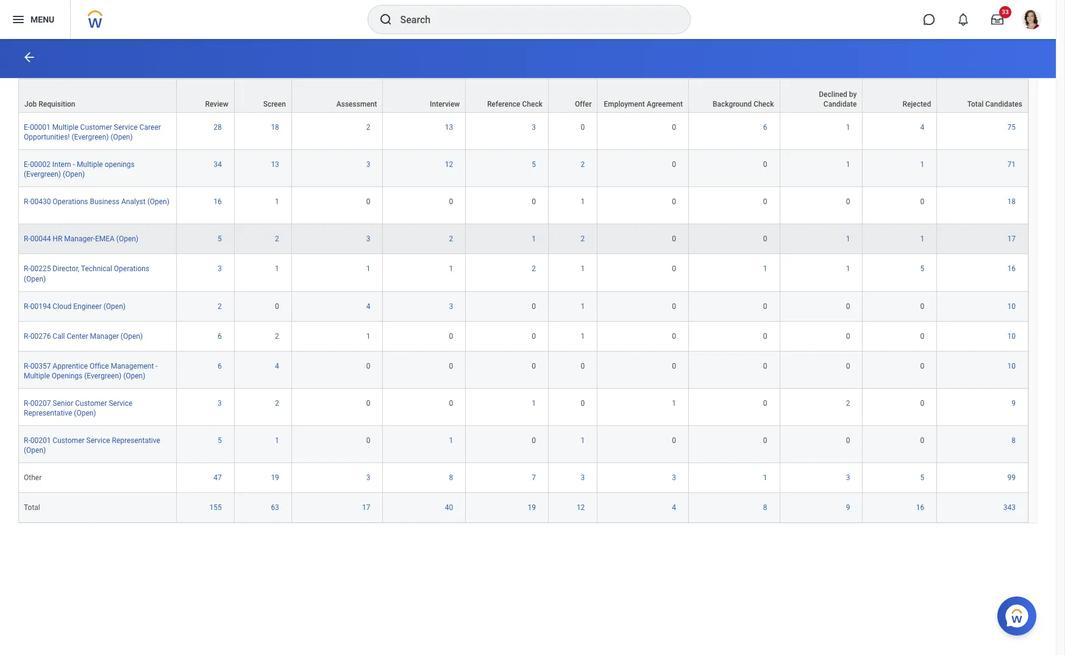 Task type: vqa. For each thing, say whether or not it's contained in the screenshot.
Rated in the "popup button"
no



Task type: locate. For each thing, give the bounding box(es) containing it.
1 horizontal spatial 18 button
[[1008, 197, 1018, 207]]

4 r- from the top
[[24, 302, 30, 311]]

0 horizontal spatial 8 button
[[449, 473, 455, 483]]

1 vertical spatial 18
[[1008, 198, 1016, 206]]

inbox large image
[[991, 13, 1004, 26]]

6 button for 1
[[218, 331, 224, 341]]

2 vertical spatial 6 button
[[218, 361, 224, 371]]

0 vertical spatial 18 button
[[271, 123, 281, 132]]

management
[[111, 362, 154, 370]]

r- down 00276
[[24, 362, 30, 370]]

(evergreen) inside e-00002 intern - multiple openings (evergreen) (open)
[[24, 170, 61, 179]]

(open) down management
[[123, 372, 145, 380]]

3 r- from the top
[[24, 265, 30, 273]]

1 vertical spatial 12
[[577, 504, 585, 512]]

multiple right intern
[[77, 160, 103, 169]]

r- for 00276
[[24, 332, 30, 341]]

row containing declined by candidate
[[18, 79, 1029, 113]]

5 button
[[532, 160, 538, 170], [218, 234, 224, 244], [920, 264, 926, 274], [218, 436, 224, 446], [920, 473, 926, 483]]

declined
[[819, 90, 847, 99]]

0 vertical spatial service
[[114, 123, 138, 132]]

service
[[114, 123, 138, 132], [109, 399, 133, 408], [86, 437, 110, 445]]

7 r- from the top
[[24, 399, 30, 408]]

0 horizontal spatial 18
[[271, 123, 279, 132]]

8 row from the top
[[18, 322, 1029, 352]]

r- left 'hr'
[[24, 235, 30, 244]]

row containing other
[[18, 463, 1029, 493]]

r- inside r-00357 apprentice office management - multiple openings (evergreen) (open)
[[24, 362, 30, 370]]

10 for 0
[[1008, 362, 1016, 370]]

total down other
[[24, 504, 40, 512]]

2 button
[[366, 123, 372, 132], [581, 160, 587, 170], [275, 234, 281, 244], [449, 234, 455, 244], [581, 234, 587, 244], [532, 264, 538, 274], [218, 302, 224, 311], [275, 331, 281, 341], [275, 399, 281, 408], [846, 399, 852, 408]]

0 vertical spatial 17 button
[[1008, 234, 1018, 244]]

0 vertical spatial (evergreen)
[[72, 133, 109, 142]]

1 vertical spatial 13 button
[[271, 160, 281, 170]]

1 horizontal spatial representative
[[112, 437, 160, 445]]

check
[[522, 100, 543, 109], [754, 100, 774, 109]]

customer for senior
[[75, 399, 107, 408]]

(open) down intern
[[63, 170, 85, 179]]

0 vertical spatial operations
[[53, 198, 88, 206]]

13 down 'interview'
[[445, 123, 453, 132]]

99 button
[[1008, 473, 1018, 483]]

cloud
[[53, 302, 72, 311]]

opportunities!
[[24, 133, 70, 142]]

33
[[1002, 9, 1009, 15]]

row containing r-00225 director, technical operations (open)
[[18, 255, 1029, 292]]

r-00207 senior customer service representative (open) link
[[24, 397, 133, 418]]

343 button
[[1003, 503, 1018, 513]]

1 horizontal spatial 8 button
[[763, 503, 769, 513]]

service inside r-00207 senior customer service representative (open)
[[109, 399, 133, 408]]

11 row from the top
[[18, 426, 1029, 463]]

0 horizontal spatial 9 button
[[846, 503, 852, 513]]

13 button right 34 button
[[271, 160, 281, 170]]

(evergreen) up e-00002 intern - multiple openings (evergreen) (open) link
[[72, 133, 109, 142]]

check right reference
[[522, 100, 543, 109]]

0 horizontal spatial 13
[[271, 160, 279, 169]]

(open) right the emea
[[116, 235, 138, 244]]

service for e-00001 multiple customer service career opportunities! (evergreen) (open)
[[114, 123, 138, 132]]

40
[[445, 504, 453, 512]]

19 button down "7" at bottom
[[528, 503, 538, 513]]

(open) up r-00201 customer service representative (open) link
[[74, 409, 96, 418]]

-
[[73, 160, 75, 169], [156, 362, 158, 370]]

6 button for 0
[[218, 361, 224, 371]]

12
[[445, 160, 453, 169], [577, 504, 585, 512]]

6 button
[[763, 123, 769, 132], [218, 331, 224, 341], [218, 361, 224, 371]]

1 check from the left
[[522, 100, 543, 109]]

- right management
[[156, 362, 158, 370]]

r- left the call
[[24, 332, 30, 341]]

0 vertical spatial 6 button
[[763, 123, 769, 132]]

1 horizontal spatial -
[[156, 362, 158, 370]]

r- left the senior
[[24, 399, 30, 408]]

2 horizontal spatial 16 button
[[1008, 264, 1018, 274]]

r- inside r-00201 customer service representative (open)
[[24, 437, 30, 445]]

3 10 from the top
[[1008, 362, 1016, 370]]

10
[[1008, 302, 1016, 311], [1008, 332, 1016, 341], [1008, 362, 1016, 370]]

2 r- from the top
[[24, 235, 30, 244]]

13
[[445, 123, 453, 132], [271, 160, 279, 169]]

1 vertical spatial 9
[[846, 504, 850, 512]]

3 10 button from the top
[[1008, 361, 1018, 371]]

customer inside r-00207 senior customer service representative (open)
[[75, 399, 107, 408]]

r-00225 director, technical operations (open) link
[[24, 262, 149, 283]]

2 row from the top
[[18, 113, 1029, 150]]

employment agreement
[[604, 100, 683, 109]]

3
[[532, 123, 536, 132], [366, 160, 370, 169], [366, 235, 370, 244], [218, 265, 222, 273], [449, 302, 453, 311], [218, 399, 222, 408], [366, 474, 370, 482], [581, 474, 585, 482], [672, 474, 676, 482], [846, 474, 850, 482]]

0 vertical spatial multiple
[[52, 123, 78, 132]]

1 horizontal spatial 9 button
[[1012, 399, 1018, 408]]

0 vertical spatial 10
[[1008, 302, 1016, 311]]

1 10 button from the top
[[1008, 302, 1018, 311]]

1 vertical spatial 19
[[528, 504, 536, 512]]

8 r- from the top
[[24, 437, 30, 445]]

1 vertical spatial 6 button
[[218, 331, 224, 341]]

1 horizontal spatial 19 button
[[528, 503, 538, 513]]

1 vertical spatial representative
[[112, 437, 160, 445]]

2 10 button from the top
[[1008, 331, 1018, 341]]

1 vertical spatial multiple
[[77, 160, 103, 169]]

(open) inside r-00201 customer service representative (open)
[[24, 446, 46, 455]]

row containing r-00430 operations business analyst (open)
[[18, 187, 1029, 225]]

service down r-00207 senior customer service representative (open)
[[86, 437, 110, 445]]

1 e- from the top
[[24, 123, 30, 132]]

multiple inside e-00002 intern - multiple openings (evergreen) (open)
[[77, 160, 103, 169]]

r- inside r-00225 director, technical operations (open)
[[24, 265, 30, 273]]

00201
[[30, 437, 51, 445]]

check for background check
[[754, 100, 774, 109]]

0 button
[[581, 123, 587, 132], [672, 123, 678, 132], [672, 160, 678, 170], [763, 160, 769, 170], [366, 197, 372, 207], [449, 197, 455, 207], [532, 197, 538, 207], [672, 197, 678, 207], [763, 197, 769, 207], [846, 197, 852, 207], [920, 197, 926, 207], [672, 234, 678, 244], [763, 234, 769, 244], [672, 264, 678, 274], [275, 302, 281, 311], [532, 302, 538, 311], [672, 302, 678, 311], [763, 302, 769, 311], [846, 302, 852, 311], [920, 302, 926, 311], [449, 331, 455, 341], [532, 331, 538, 341], [672, 331, 678, 341], [763, 331, 769, 341], [846, 331, 852, 341], [920, 331, 926, 341], [366, 361, 372, 371], [449, 361, 455, 371], [532, 361, 538, 371], [581, 361, 587, 371], [672, 361, 678, 371], [763, 361, 769, 371], [846, 361, 852, 371], [920, 361, 926, 371], [366, 399, 372, 408], [449, 399, 455, 408], [581, 399, 587, 408], [763, 399, 769, 408], [920, 399, 926, 408], [366, 436, 372, 446], [532, 436, 538, 446], [672, 436, 678, 446], [763, 436, 769, 446], [846, 436, 852, 446], [920, 436, 926, 446]]

1
[[846, 123, 850, 132], [846, 160, 850, 169], [920, 160, 925, 169], [275, 198, 279, 206], [581, 198, 585, 206], [532, 235, 536, 244], [846, 235, 850, 244], [920, 235, 925, 244], [275, 265, 279, 273], [366, 265, 370, 273], [449, 265, 453, 273], [581, 265, 585, 273], [763, 265, 767, 273], [846, 265, 850, 273], [581, 302, 585, 311], [366, 332, 370, 341], [581, 332, 585, 341], [532, 399, 536, 408], [672, 399, 676, 408], [275, 437, 279, 445], [449, 437, 453, 445], [581, 437, 585, 445], [763, 474, 767, 482]]

1 row from the top
[[18, 79, 1029, 113]]

1 horizontal spatial operations
[[114, 265, 149, 273]]

e- inside e-00002 intern - multiple openings (evergreen) (open)
[[24, 160, 30, 169]]

background check button
[[689, 79, 780, 112]]

18 down 71 button
[[1008, 198, 1016, 206]]

18 button down screen
[[271, 123, 281, 132]]

13 button down 'interview'
[[445, 123, 455, 132]]

0 horizontal spatial representative
[[24, 409, 72, 418]]

1 horizontal spatial 12
[[577, 504, 585, 512]]

19
[[271, 474, 279, 482], [528, 504, 536, 512]]

0 horizontal spatial 19
[[271, 474, 279, 482]]

r-00044 hr manager-emea (open)
[[24, 235, 138, 244]]

reference check
[[487, 100, 543, 109]]

2 vertical spatial 6
[[218, 362, 222, 370]]

00194
[[30, 302, 51, 311]]

1 horizontal spatial 13
[[445, 123, 453, 132]]

3 button
[[532, 123, 538, 132], [366, 160, 372, 170], [366, 234, 372, 244], [218, 264, 224, 274], [449, 302, 455, 311], [218, 399, 224, 408], [366, 473, 372, 483], [581, 473, 587, 483], [672, 473, 678, 483], [846, 473, 852, 483]]

offer
[[575, 100, 592, 109]]

2 horizontal spatial 8 button
[[1012, 436, 1018, 446]]

r- inside r-00207 senior customer service representative (open)
[[24, 399, 30, 408]]

1 vertical spatial 8 button
[[449, 473, 455, 483]]

0 horizontal spatial 9
[[846, 504, 850, 512]]

check right background
[[754, 100, 774, 109]]

1 vertical spatial e-
[[24, 160, 30, 169]]

33 button
[[984, 6, 1012, 33]]

- right intern
[[73, 160, 75, 169]]

r- up 00276
[[24, 302, 30, 311]]

operations inside r-00225 director, technical operations (open)
[[114, 265, 149, 273]]

0 horizontal spatial 12 button
[[445, 160, 455, 170]]

row
[[18, 79, 1029, 113], [18, 113, 1029, 150], [18, 150, 1029, 187], [18, 187, 1029, 225], [18, 225, 1029, 255], [18, 255, 1029, 292], [18, 292, 1029, 322], [18, 322, 1029, 352], [18, 352, 1029, 389], [18, 389, 1029, 426], [18, 426, 1029, 463], [18, 463, 1029, 493], [18, 493, 1029, 523]]

0 vertical spatial 13
[[445, 123, 453, 132]]

employment
[[604, 100, 645, 109]]

34
[[214, 160, 222, 169]]

(evergreen) down 00002
[[24, 170, 61, 179]]

e-
[[24, 123, 30, 132], [24, 160, 30, 169]]

5 r- from the top
[[24, 332, 30, 341]]

operations right 00430
[[53, 198, 88, 206]]

0 vertical spatial 12
[[445, 160, 453, 169]]

row containing e-00002 intern - multiple openings (evergreen) (open)
[[18, 150, 1029, 187]]

1 vertical spatial 19 button
[[528, 503, 538, 513]]

1 vertical spatial operations
[[114, 265, 149, 273]]

7 row from the top
[[18, 292, 1029, 322]]

(evergreen)
[[72, 133, 109, 142], [24, 170, 61, 179], [84, 372, 121, 380]]

main content
[[0, 39, 1056, 530]]

13 row from the top
[[18, 493, 1029, 523]]

r- for 00225
[[24, 265, 30, 273]]

2 vertical spatial (evergreen)
[[84, 372, 121, 380]]

0 horizontal spatial 19 button
[[271, 473, 281, 483]]

0 horizontal spatial -
[[73, 160, 75, 169]]

10 row from the top
[[18, 389, 1029, 426]]

technical
[[81, 265, 112, 273]]

manager-
[[64, 235, 95, 244]]

18
[[271, 123, 279, 132], [1008, 198, 1016, 206]]

19 down "7" at bottom
[[528, 504, 536, 512]]

service left career
[[114, 123, 138, 132]]

2 check from the left
[[754, 100, 774, 109]]

1 10 from the top
[[1008, 302, 1016, 311]]

2 vertical spatial 8
[[763, 504, 767, 512]]

0 vertical spatial customer
[[80, 123, 112, 132]]

0 vertical spatial e-
[[24, 123, 30, 132]]

assessment
[[336, 100, 377, 109]]

0 vertical spatial -
[[73, 160, 75, 169]]

service inside e-00001 multiple customer service career opportunities! (evergreen) (open)
[[114, 123, 138, 132]]

0 vertical spatial 8 button
[[1012, 436, 1018, 446]]

0 vertical spatial 9 button
[[1012, 399, 1018, 408]]

total left candidates
[[968, 100, 984, 109]]

center
[[67, 332, 88, 341]]

total
[[968, 100, 984, 109], [24, 504, 40, 512]]

1 vertical spatial 13
[[271, 160, 279, 169]]

1 horizontal spatial 9
[[1012, 399, 1016, 408]]

0 vertical spatial 8
[[1012, 437, 1016, 445]]

(open) right manager
[[121, 332, 143, 341]]

customer right 00201
[[53, 437, 84, 445]]

0 horizontal spatial 17 button
[[362, 503, 372, 513]]

2 vertical spatial 16
[[916, 504, 925, 512]]

2 e- from the top
[[24, 160, 30, 169]]

8 for the leftmost 8 button
[[449, 474, 453, 482]]

2 vertical spatial service
[[86, 437, 110, 445]]

profile logan mcneil image
[[1022, 10, 1041, 32]]

(open) down 00225
[[24, 275, 46, 283]]

r- down 00002
[[24, 198, 30, 206]]

8 button
[[1012, 436, 1018, 446], [449, 473, 455, 483], [763, 503, 769, 513]]

5 row from the top
[[18, 225, 1029, 255]]

2 10 from the top
[[1008, 332, 1016, 341]]

e- up opportunities!
[[24, 123, 30, 132]]

6 r- from the top
[[24, 362, 30, 370]]

0 vertical spatial 13 button
[[445, 123, 455, 132]]

1 horizontal spatial 13 button
[[445, 123, 455, 132]]

1 horizontal spatial 19
[[528, 504, 536, 512]]

4 button
[[920, 123, 926, 132], [366, 302, 372, 311], [275, 361, 281, 371], [672, 503, 678, 513]]

8 for the rightmost 8 button
[[1012, 437, 1016, 445]]

r- down 00044
[[24, 265, 30, 273]]

1 horizontal spatial 16
[[916, 504, 925, 512]]

1 vertical spatial 10 button
[[1008, 331, 1018, 341]]

(open) up openings
[[111, 133, 133, 142]]

2 vertical spatial 10 button
[[1008, 361, 1018, 371]]

0 vertical spatial total
[[968, 100, 984, 109]]

(open) down 00201
[[24, 446, 46, 455]]

representative inside r-00207 senior customer service representative (open)
[[24, 409, 72, 418]]

1 r- from the top
[[24, 198, 30, 206]]

customer for multiple
[[80, 123, 112, 132]]

1 vertical spatial 18 button
[[1008, 197, 1018, 207]]

r- for 00430
[[24, 198, 30, 206]]

r- for 00044
[[24, 235, 30, 244]]

18 down screen
[[271, 123, 279, 132]]

0 horizontal spatial 12
[[445, 160, 453, 169]]

40 button
[[445, 503, 455, 513]]

job requisition button
[[19, 79, 176, 112]]

r-00430 operations business analyst (open) link
[[24, 195, 169, 206]]

total element
[[24, 501, 40, 512]]

menu
[[30, 14, 54, 24]]

6
[[763, 123, 767, 132], [218, 332, 222, 341], [218, 362, 222, 370]]

17
[[1008, 235, 1016, 244], [362, 504, 370, 512]]

- inside e-00002 intern - multiple openings (evergreen) (open)
[[73, 160, 75, 169]]

9 for the topmost 9 button
[[1012, 399, 1016, 408]]

1 horizontal spatial check
[[754, 100, 774, 109]]

3 row from the top
[[18, 150, 1029, 187]]

12 row from the top
[[18, 463, 1029, 493]]

1 vertical spatial 17
[[362, 504, 370, 512]]

r- for 00194
[[24, 302, 30, 311]]

- inside r-00357 apprentice office management - multiple openings (evergreen) (open)
[[156, 362, 158, 370]]

9 button
[[1012, 399, 1018, 408], [846, 503, 852, 513]]

12 button
[[445, 160, 455, 170], [577, 503, 587, 513]]

1 horizontal spatial 18
[[1008, 198, 1016, 206]]

customer inside e-00001 multiple customer service career opportunities! (evergreen) (open)
[[80, 123, 112, 132]]

1 horizontal spatial total
[[968, 100, 984, 109]]

multiple
[[52, 123, 78, 132], [77, 160, 103, 169], [24, 372, 50, 380]]

job requisition
[[24, 100, 75, 109]]

e- inside e-00001 multiple customer service career opportunities! (evergreen) (open)
[[24, 123, 30, 132]]

10 for 4
[[1008, 302, 1016, 311]]

13 right 34 button
[[271, 160, 279, 169]]

28
[[214, 123, 222, 132]]

10 button for 1
[[1008, 331, 1018, 341]]

16
[[214, 198, 222, 206], [1008, 265, 1016, 273], [916, 504, 925, 512]]

34 button
[[214, 160, 224, 170]]

0 horizontal spatial check
[[522, 100, 543, 109]]

multiple down 00357
[[24, 372, 50, 380]]

representative inside r-00201 customer service representative (open)
[[112, 437, 160, 445]]

reference check button
[[466, 79, 548, 112]]

multiple up opportunities!
[[52, 123, 78, 132]]

1 vertical spatial total
[[24, 504, 40, 512]]

total candidates button
[[937, 79, 1028, 112]]

1 vertical spatial 10
[[1008, 332, 1016, 341]]

r- up other element
[[24, 437, 30, 445]]

multiple inside e-00001 multiple customer service career opportunities! (evergreen) (open)
[[52, 123, 78, 132]]

(evergreen) down office
[[84, 372, 121, 380]]

6 for 1
[[218, 332, 222, 341]]

47
[[214, 474, 222, 482]]

previous page image
[[22, 50, 37, 65]]

screen button
[[235, 79, 291, 112]]

row containing total
[[18, 493, 1029, 523]]

search image
[[378, 12, 393, 27]]

19 up 63 at the bottom of page
[[271, 474, 279, 482]]

18 button down 71 button
[[1008, 197, 1018, 207]]

e- down opportunities!
[[24, 160, 30, 169]]

customer right the senior
[[75, 399, 107, 408]]

service down management
[[109, 399, 133, 408]]

6 row from the top
[[18, 255, 1029, 292]]

2 vertical spatial customer
[[53, 437, 84, 445]]

0 vertical spatial 16 button
[[214, 197, 224, 207]]

operations right the technical
[[114, 265, 149, 273]]

1 vertical spatial 8
[[449, 474, 453, 482]]

job
[[24, 100, 37, 109]]

2 horizontal spatial 16
[[1008, 265, 1016, 273]]

1 vertical spatial (evergreen)
[[24, 170, 61, 179]]

0 horizontal spatial 8
[[449, 474, 453, 482]]

r-00207 senior customer service representative (open)
[[24, 399, 133, 418]]

r- for 00207
[[24, 399, 30, 408]]

18 button
[[271, 123, 281, 132], [1008, 197, 1018, 207]]

9 for the bottom 9 button
[[846, 504, 850, 512]]

00002
[[30, 160, 51, 169]]

r-00194 cloud engineer (open)
[[24, 302, 126, 311]]

row containing e-00001 multiple customer service career opportunities! (evergreen) (open)
[[18, 113, 1029, 150]]

9 row from the top
[[18, 352, 1029, 389]]

2 vertical spatial multiple
[[24, 372, 50, 380]]

operations
[[53, 198, 88, 206], [114, 265, 149, 273]]

2 horizontal spatial 8
[[1012, 437, 1016, 445]]

customer
[[80, 123, 112, 132], [75, 399, 107, 408], [53, 437, 84, 445]]

1 vertical spatial customer
[[75, 399, 107, 408]]

customer down job requisition popup button
[[80, 123, 112, 132]]

47 button
[[214, 473, 224, 483]]

row containing r-00357 apprentice office management - multiple openings (evergreen) (open)
[[18, 352, 1029, 389]]

total inside popup button
[[968, 100, 984, 109]]

19 button up 63 at the bottom of page
[[271, 473, 281, 483]]

1 horizontal spatial 8
[[763, 504, 767, 512]]

1 horizontal spatial 16 button
[[916, 503, 926, 513]]

343
[[1003, 504, 1016, 512]]

63 button
[[271, 503, 281, 513]]

4
[[920, 123, 925, 132], [366, 302, 370, 311], [275, 362, 279, 370], [672, 504, 676, 512]]

4 row from the top
[[18, 187, 1029, 225]]

employment agreement button
[[598, 79, 688, 112]]

0 horizontal spatial operations
[[53, 198, 88, 206]]

0 vertical spatial 9
[[1012, 399, 1016, 408]]

16 button
[[214, 197, 224, 207], [1008, 264, 1018, 274], [916, 503, 926, 513]]

13 for the left 13 button
[[271, 160, 279, 169]]

1 vertical spatial service
[[109, 399, 133, 408]]



Task type: describe. For each thing, give the bounding box(es) containing it.
r-00357 apprentice office management - multiple openings (evergreen) (open)
[[24, 362, 158, 380]]

12 for bottom 12 button
[[577, 504, 585, 512]]

r-00430 operations business analyst (open)
[[24, 198, 169, 206]]

declined by candidate
[[819, 90, 857, 109]]

0 vertical spatial 16
[[214, 198, 222, 206]]

total candidates
[[968, 100, 1023, 109]]

senior
[[53, 399, 73, 408]]

engineer
[[73, 302, 102, 311]]

requisition
[[39, 100, 75, 109]]

155 button
[[209, 503, 224, 513]]

13 for 13 button to the right
[[445, 123, 453, 132]]

background
[[713, 100, 752, 109]]

2 vertical spatial 8 button
[[763, 503, 769, 513]]

rejected button
[[863, 79, 937, 112]]

candidate
[[824, 100, 857, 109]]

r-00201 customer service representative (open)
[[24, 437, 160, 455]]

1 vertical spatial 16 button
[[1008, 264, 1018, 274]]

12 for the topmost 12 button
[[445, 160, 453, 169]]

r-00201 customer service representative (open) link
[[24, 434, 160, 455]]

71
[[1008, 160, 1016, 169]]

interview button
[[383, 79, 465, 112]]

e-00001 multiple customer service career opportunities! (evergreen) (open)
[[24, 123, 161, 142]]

7 button
[[532, 473, 538, 483]]

r- for 00201
[[24, 437, 30, 445]]

total for total element
[[24, 504, 40, 512]]

(evergreen) inside r-00357 apprentice office management - multiple openings (evergreen) (open)
[[84, 372, 121, 380]]

00276
[[30, 332, 51, 341]]

75 button
[[1008, 123, 1018, 132]]

0 horizontal spatial 16 button
[[214, 197, 224, 207]]

00044
[[30, 235, 51, 244]]

menu button
[[0, 0, 70, 39]]

emea
[[95, 235, 115, 244]]

63
[[271, 504, 279, 512]]

r-00225 director, technical operations (open)
[[24, 265, 149, 283]]

r-00276 call center manager (open)
[[24, 332, 143, 341]]

0 horizontal spatial 17
[[362, 504, 370, 512]]

r- for 00357
[[24, 362, 30, 370]]

(open) inside e-00001 multiple customer service career opportunities! (evergreen) (open)
[[111, 133, 133, 142]]

multiple inside r-00357 apprentice office management - multiple openings (evergreen) (open)
[[24, 372, 50, 380]]

e- for 00002
[[24, 160, 30, 169]]

10 for 1
[[1008, 332, 1016, 341]]

manager
[[90, 332, 119, 341]]

e-00002 intern - multiple openings (evergreen) (open)
[[24, 160, 135, 179]]

0 vertical spatial 19 button
[[271, 473, 281, 483]]

28 button
[[214, 123, 224, 132]]

1 vertical spatial 9 button
[[846, 503, 852, 513]]

e-00001 multiple customer service career opportunities! (evergreen) (open) link
[[24, 121, 161, 142]]

intern
[[52, 160, 71, 169]]

(evergreen) inside e-00001 multiple customer service career opportunities! (evergreen) (open)
[[72, 133, 109, 142]]

2 vertical spatial 16 button
[[916, 503, 926, 513]]

customer inside r-00201 customer service representative (open)
[[53, 437, 84, 445]]

candidates
[[985, 100, 1023, 109]]

by
[[849, 90, 857, 99]]

00225
[[30, 265, 51, 273]]

business
[[90, 198, 120, 206]]

(open) right engineer
[[103, 302, 126, 311]]

00430
[[30, 198, 51, 206]]

r-00276 call center manager (open) link
[[24, 330, 143, 341]]

Search Workday  search field
[[400, 6, 665, 33]]

notifications large image
[[957, 13, 969, 26]]

(open) inside r-00225 director, technical operations (open)
[[24, 275, 46, 283]]

6 for 0
[[218, 362, 222, 370]]

row containing r-00194 cloud engineer (open)
[[18, 292, 1029, 322]]

row containing r-00044 hr manager-emea (open)
[[18, 225, 1029, 255]]

00207
[[30, 399, 51, 408]]

row containing r-00207 senior customer service representative (open)
[[18, 389, 1029, 426]]

(open) right 'analyst'
[[147, 198, 169, 206]]

row containing r-00201 customer service representative (open)
[[18, 426, 1029, 463]]

8 for bottom 8 button
[[763, 504, 767, 512]]

check for reference check
[[522, 100, 543, 109]]

main content containing declined by candidate
[[0, 39, 1056, 530]]

1 vertical spatial 16
[[1008, 265, 1016, 273]]

reference
[[487, 100, 520, 109]]

(open) inside r-00357 apprentice office management - multiple openings (evergreen) (open)
[[123, 372, 145, 380]]

0 vertical spatial 18
[[271, 123, 279, 132]]

0 horizontal spatial 13 button
[[271, 160, 281, 170]]

agreement
[[647, 100, 683, 109]]

0 vertical spatial 12 button
[[445, 160, 455, 170]]

openings
[[52, 372, 82, 380]]

office
[[90, 362, 109, 370]]

rejected
[[903, 100, 931, 109]]

10 button for 0
[[1008, 361, 1018, 371]]

7
[[532, 474, 536, 482]]

(open) inside e-00002 intern - multiple openings (evergreen) (open)
[[63, 170, 85, 179]]

review button
[[177, 79, 234, 112]]

career
[[139, 123, 161, 132]]

call
[[53, 332, 65, 341]]

e- for 00001
[[24, 123, 30, 132]]

interview
[[430, 100, 460, 109]]

r-00194 cloud engineer (open) link
[[24, 300, 126, 311]]

0 vertical spatial 17
[[1008, 235, 1016, 244]]

apprentice
[[53, 362, 88, 370]]

other element
[[24, 471, 42, 482]]

other
[[24, 474, 42, 482]]

r-00044 hr manager-emea (open) link
[[24, 233, 138, 244]]

e-00002 intern - multiple openings (evergreen) (open) link
[[24, 158, 135, 179]]

hr
[[53, 235, 62, 244]]

0 vertical spatial 19
[[271, 474, 279, 482]]

total for total candidates
[[968, 100, 984, 109]]

1 horizontal spatial 17 button
[[1008, 234, 1018, 244]]

openings
[[105, 160, 135, 169]]

1 vertical spatial 17 button
[[362, 503, 372, 513]]

(open) inside r-00207 senior customer service representative (open)
[[74, 409, 96, 418]]

review
[[205, 100, 228, 109]]

assessment button
[[292, 79, 383, 112]]

service inside r-00201 customer service representative (open)
[[86, 437, 110, 445]]

r-00357 apprentice office management - multiple openings (evergreen) (open) link
[[24, 360, 158, 380]]

1 vertical spatial 12 button
[[577, 503, 587, 513]]

background check
[[713, 100, 774, 109]]

director,
[[53, 265, 79, 273]]

71 button
[[1008, 160, 1018, 170]]

row containing r-00276 call center manager (open)
[[18, 322, 1029, 352]]

screen
[[263, 100, 286, 109]]

0 vertical spatial 6
[[763, 123, 767, 132]]

99
[[1008, 474, 1016, 482]]

justify image
[[11, 12, 26, 27]]

offer button
[[549, 79, 597, 112]]

analyst
[[121, 198, 146, 206]]

10 button for 4
[[1008, 302, 1018, 311]]

service for r-00207 senior customer service representative (open)
[[109, 399, 133, 408]]

00357
[[30, 362, 51, 370]]

0 horizontal spatial 18 button
[[271, 123, 281, 132]]

75
[[1008, 123, 1016, 132]]

declined by candidate button
[[780, 79, 862, 112]]



